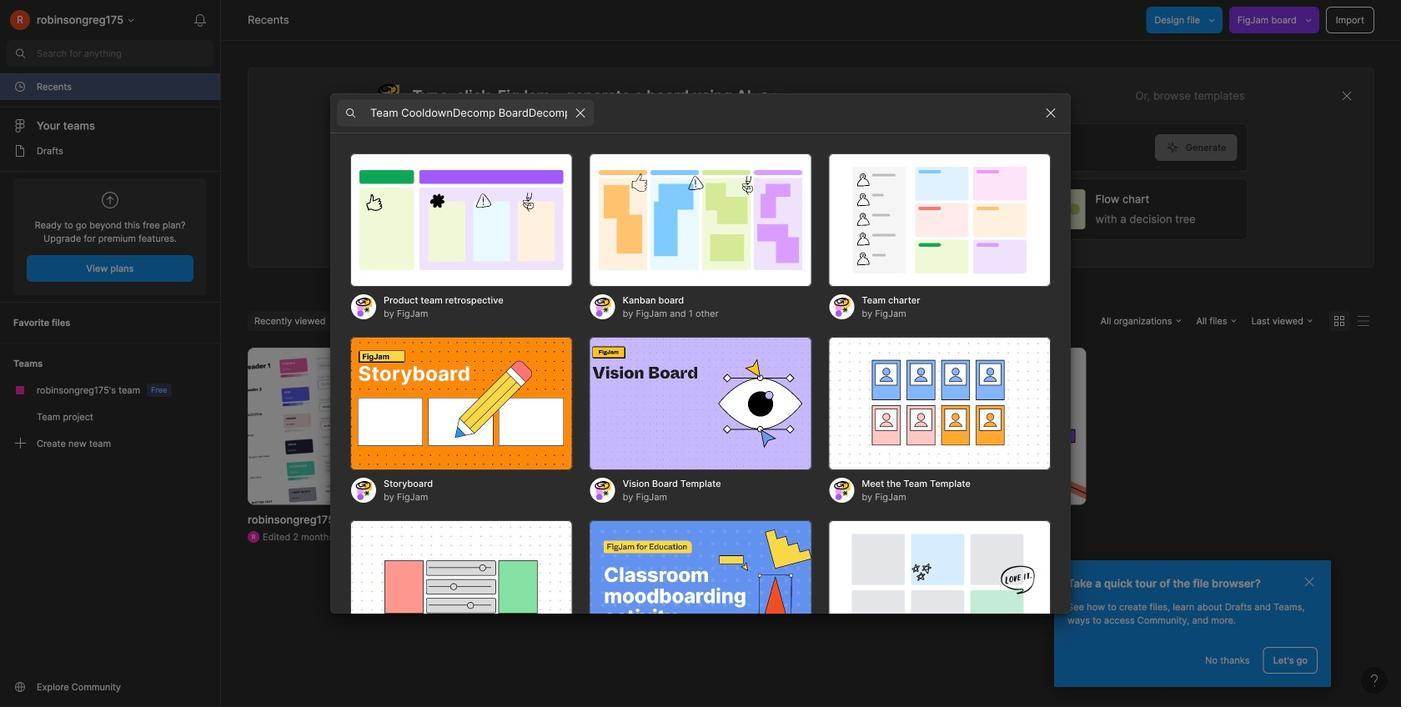 Task type: vqa. For each thing, say whether or not it's contained in the screenshot.
Search files, teams, or people TEXT FIELD
no



Task type: describe. For each thing, give the bounding box(es) containing it.
Search for anything text field
[[37, 47, 214, 60]]

page 16 image
[[13, 144, 27, 158]]

search 32 image
[[7, 40, 33, 67]]

storyboard image
[[350, 337, 573, 470]]

mood board templates (community) image
[[590, 521, 812, 654]]

product team retrospective image
[[350, 153, 573, 287]]

Ex: A weekly team meeting, starting with an ice breaker field
[[375, 124, 1155, 171]]

1 file thumbnail image from the left
[[248, 348, 510, 505]]

bell 32 image
[[187, 7, 214, 33]]

meet the team template image
[[829, 337, 1051, 470]]

team charter image
[[829, 153, 1051, 287]]

3 file thumbnail image from the left
[[825, 348, 1086, 505]]

community 16 image
[[13, 681, 27, 694]]



Task type: locate. For each thing, give the bounding box(es) containing it.
recent 16 image
[[13, 80, 27, 93]]

2 file thumbnail image from the left
[[536, 348, 798, 505]]

1 horizontal spatial file thumbnail image
[[536, 348, 798, 505]]

kanban board image
[[590, 153, 812, 287]]

mood board image
[[829, 521, 1051, 654]]

vision board template image
[[590, 337, 812, 470]]

dialog
[[330, 93, 1071, 707]]

team agreement template image
[[350, 521, 573, 654]]

2 horizontal spatial file thumbnail image
[[825, 348, 1086, 505]]

file thumbnail image
[[248, 348, 510, 505], [536, 348, 798, 505], [825, 348, 1086, 505]]

Search templates text field
[[370, 103, 567, 123]]

0 horizontal spatial file thumbnail image
[[248, 348, 510, 505]]



